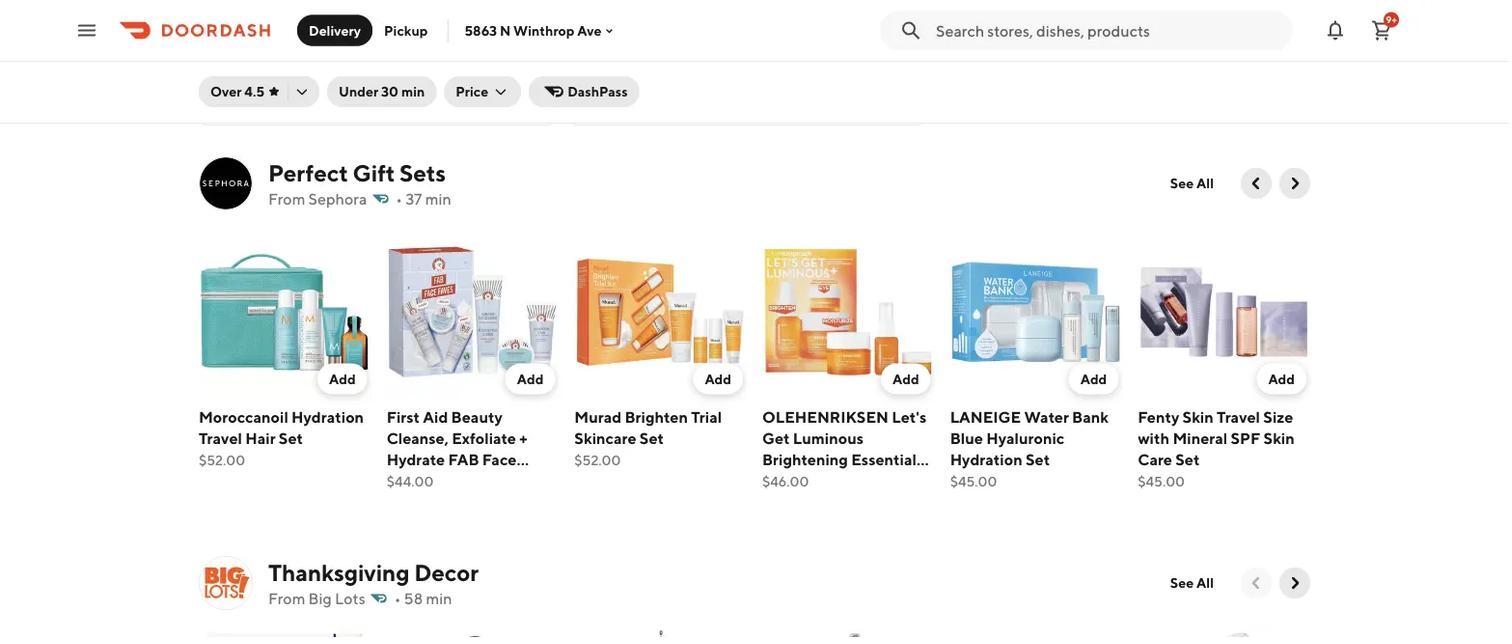 Task type: describe. For each thing, give the bounding box(es) containing it.
aldi,
[[723, 72, 758, 88]]

Store search: begin typing to search for stores available on DoorDash text field
[[936, 20, 1282, 41]]

winthrop
[[514, 22, 575, 38]]

see all link for perfect gift sets
[[1159, 168, 1226, 199]]

notification bell image
[[1325, 19, 1348, 42]]

brightening
[[763, 450, 849, 468]]

• 58 min
[[394, 589, 452, 608]]

moroccanoil hydration travel hair set $52.00
[[199, 408, 364, 468]]

over
[[210, 84, 242, 99]]

luminous
[[793, 429, 864, 447]]

spf
[[1231, 429, 1261, 447]]

61
[[269, 64, 283, 80]]

all for thanksgiving decor
[[1197, 575, 1214, 591]]

kit
[[431, 471, 453, 490]]

next button of carousel image
[[1286, 573, 1305, 593]]

care inside olehenriksen let's get luminous brightening essentials skin care set 3 piece
[[797, 471, 831, 490]]

first
[[387, 408, 420, 426]]

party
[[300, 42, 339, 60]]

add for murad brighten trial skincare set
[[705, 371, 732, 387]]

gift
[[353, 159, 395, 186]]

$0
[[269, 84, 287, 99]]

faves
[[387, 471, 428, 490]]

price button
[[444, 76, 522, 107]]

travel for mineral
[[1217, 408, 1261, 426]]

kriser's
[[814, 91, 859, 107]]

add for laneige water bank blue hyaluronic hydration set
[[1081, 371, 1108, 387]]

hair
[[245, 429, 276, 447]]

dashpass button
[[529, 76, 640, 107]]

see inside see 22 more stores big lots, target, lush, aldi, petsmart, dollar general, walgreens, dashmart, cvs, kriser's natural pet
[[586, 49, 613, 67]]

set inside laneige water bank blue hyaluronic hydration set $45.00
[[1026, 450, 1051, 468]]

previous button of carousel image for perfect gift sets
[[1247, 174, 1267, 193]]

city
[[342, 42, 372, 60]]

thanksgiving
[[268, 558, 410, 586]]

water
[[1025, 408, 1070, 426]]

• for gift
[[396, 190, 403, 208]]

see 22 more stores big lots, target, lush, aldi, petsmart, dollar general, walgreens, dashmart, cvs, kriser's natural pet
[[586, 49, 862, 126]]

pickup
[[384, 22, 428, 38]]

fenty skin travel size with mineral spf skin care set image
[[1138, 226, 1311, 398]]

+
[[520, 429, 528, 447]]

natural
[[586, 111, 632, 126]]

dollar
[[825, 72, 862, 88]]

size
[[1264, 408, 1294, 426]]

piece
[[874, 471, 915, 490]]

0 vertical spatial skin
[[1183, 408, 1214, 426]]

fee
[[341, 84, 361, 99]]

$52.00 for murad brighten trial skincare set
[[575, 452, 621, 468]]

see all for thanksgiving decor
[[1171, 575, 1214, 591]]

laneige water bank blue hyaluronic hydration set image
[[951, 226, 1123, 398]]

30
[[381, 84, 399, 99]]

add for moroccanoil hydration travel hair set
[[329, 371, 356, 387]]

• for decor
[[394, 589, 401, 608]]

bank
[[1073, 408, 1109, 426]]

mineral
[[1173, 429, 1228, 447]]

beauty
[[451, 408, 503, 426]]

• 37 min
[[396, 190, 452, 208]]

target,
[[642, 72, 684, 88]]

22
[[616, 49, 634, 67]]

min for • 58 min
[[426, 589, 452, 608]]

$46.00
[[763, 473, 809, 489]]

see for thanksgiving decor
[[1171, 575, 1194, 591]]

ave
[[578, 22, 602, 38]]

dashpass
[[568, 84, 628, 99]]

9+
[[1387, 14, 1398, 25]]

all for perfect gift sets
[[1197, 175, 1214, 191]]

see for perfect gift sets
[[1171, 175, 1194, 191]]

37
[[406, 190, 422, 208]]

price
[[456, 84, 489, 99]]

$44.00
[[387, 473, 434, 489]]

dashmart,
[[713, 91, 777, 107]]

moroccanoil hydration travel hair set image
[[199, 226, 371, 398]]

9+ button
[[1363, 11, 1402, 50]]

under
[[339, 84, 379, 99]]

5863
[[465, 22, 497, 38]]

open menu image
[[75, 19, 98, 42]]

murad brighten trial skincare set $52.00
[[575, 408, 722, 468]]

$52.00 for moroccanoil hydration travel hair set
[[199, 452, 245, 468]]

murad brighten trial skincare set image
[[575, 226, 747, 398]]

pickup button
[[373, 15, 440, 46]]

3
[[862, 471, 871, 490]]

set inside moroccanoil hydration travel hair set $52.00
[[279, 429, 303, 447]]

brighten
[[625, 408, 688, 426]]

walgreens,
[[641, 91, 711, 107]]

over 4.5
[[210, 84, 265, 99]]



Task type: locate. For each thing, give the bounding box(es) containing it.
1 vertical spatial •
[[394, 589, 401, 608]]

1 previous button of carousel image from the top
[[1247, 174, 1267, 193]]

$52.00 inside moroccanoil hydration travel hair set $52.00
[[199, 452, 245, 468]]

min right 30
[[401, 84, 425, 99]]

thanksgiving decor
[[268, 558, 479, 586]]

0 vertical spatial from
[[268, 190, 305, 208]]

61 min $0 delivery fee
[[269, 64, 361, 99]]

face
[[483, 450, 517, 468]]

add for olehenriksen let's get luminous brightening essentials skin care set 3 piece
[[893, 371, 920, 387]]

n
[[500, 22, 511, 38]]

under 30 min
[[339, 84, 425, 99]]

min for under 30 min
[[401, 84, 425, 99]]

laneige
[[951, 408, 1022, 426]]

2 vertical spatial see
[[1171, 575, 1194, 591]]

1 all from the top
[[1197, 175, 1214, 191]]

skin down size
[[1264, 429, 1295, 447]]

set inside olehenriksen let's get luminous brightening essentials skin care set 3 piece
[[835, 471, 859, 490]]

party city
[[300, 42, 372, 60]]

travel inside fenty skin travel size with mineral spf skin care set $45.00
[[1217, 408, 1261, 426]]

pet
[[635, 111, 656, 126]]

0 horizontal spatial care
[[797, 471, 831, 490]]

blue
[[951, 429, 984, 447]]

from for perfect
[[268, 190, 305, 208]]

stores
[[677, 49, 723, 67]]

add for fenty skin travel size with mineral spf skin care set
[[1269, 371, 1296, 387]]

next button of carousel image
[[1286, 174, 1305, 193]]

all left next button of carousel image
[[1197, 575, 1214, 591]]

decor
[[414, 558, 479, 586]]

petsmart,
[[761, 72, 822, 88]]

min inside button
[[401, 84, 425, 99]]

$45.00 down with
[[1138, 473, 1186, 489]]

lush,
[[687, 72, 720, 88]]

2 see all from the top
[[1171, 575, 1214, 591]]

2 $52.00 from the left
[[575, 452, 621, 468]]

delivery
[[309, 22, 361, 38]]

1 vertical spatial see all
[[1171, 575, 1214, 591]]

$45.00 inside fenty skin travel size with mineral spf skin care set $45.00
[[1138, 473, 1186, 489]]

1 vertical spatial hydration
[[951, 450, 1023, 468]]

from down "thanksgiving"
[[268, 589, 305, 608]]

1 $45.00 from the left
[[951, 473, 998, 489]]

set
[[279, 429, 303, 447], [640, 429, 664, 447], [1026, 450, 1051, 468], [1176, 450, 1200, 468], [835, 471, 859, 490]]

1 horizontal spatial hydration
[[951, 450, 1023, 468]]

1 vertical spatial travel
[[199, 429, 242, 447]]

min right 37
[[425, 190, 452, 208]]

1 see all from the top
[[1171, 175, 1214, 191]]

add up "bank"
[[1081, 371, 1108, 387]]

fenty skin travel size with mineral spf skin care set $45.00
[[1138, 408, 1295, 489]]

$52.00 down moroccanoil
[[199, 452, 245, 468]]

lots,
[[609, 72, 639, 88]]

delivery
[[290, 84, 338, 99]]

1 vertical spatial see all link
[[1159, 568, 1226, 599]]

add up trial
[[705, 371, 732, 387]]

5863 n winthrop ave
[[465, 22, 602, 38]]

5 add from the left
[[1081, 371, 1108, 387]]

more
[[637, 49, 674, 67]]

click to add this store to your saved list image
[[518, 43, 542, 67]]

olehenriksen let's get luminous brightening essentials skin care set 3 piece
[[763, 408, 927, 490]]

58
[[404, 589, 423, 608]]

2 add from the left
[[517, 371, 544, 387]]

previous button of carousel image for thanksgiving decor
[[1247, 573, 1267, 593]]

over 4.5 button
[[199, 76, 320, 107]]

previous button of carousel image left next button of carousel image
[[1247, 573, 1267, 593]]

add up moroccanoil hydration travel hair set $52.00
[[329, 371, 356, 387]]

$52.00 down skincare
[[575, 452, 621, 468]]

big left the lots
[[309, 589, 332, 608]]

set left 3 in the bottom of the page
[[835, 471, 859, 490]]

•
[[396, 190, 403, 208], [394, 589, 401, 608]]

3 add from the left
[[705, 371, 732, 387]]

1 vertical spatial all
[[1197, 575, 1214, 591]]

travel up the spf
[[1217, 408, 1261, 426]]

add for first aid beauty cleanse, exfoliate + hydrate fab face faves kit (oz)
[[517, 371, 544, 387]]

2 $45.00 from the left
[[1138, 473, 1186, 489]]

0 vertical spatial all
[[1197, 175, 1214, 191]]

1 add from the left
[[329, 371, 356, 387]]

0 horizontal spatial skin
[[763, 471, 794, 490]]

2 vertical spatial skin
[[763, 471, 794, 490]]

see all for perfect gift sets
[[1171, 175, 1214, 191]]

0 vertical spatial hydration
[[292, 408, 364, 426]]

first aid beauty cleanse, exfoliate + hydrate fab face faves kit (oz) image
[[387, 226, 559, 398]]

from
[[268, 190, 305, 208], [268, 589, 305, 608]]

set inside the murad brighten trial skincare set $52.00
[[640, 429, 664, 447]]

2 horizontal spatial skin
[[1264, 429, 1295, 447]]

set right hair
[[279, 429, 303, 447]]

min right '58'
[[426, 589, 452, 608]]

min right 61
[[285, 64, 308, 80]]

care inside fenty skin travel size with mineral spf skin care set $45.00
[[1138, 450, 1173, 468]]

1 horizontal spatial care
[[1138, 450, 1173, 468]]

set down mineral
[[1176, 450, 1200, 468]]

previous button of carousel image left next button of carousel icon on the top right of page
[[1247, 174, 1267, 193]]

add up let's
[[893, 371, 920, 387]]

sets
[[400, 159, 446, 186]]

2 from from the top
[[268, 589, 305, 608]]

min
[[285, 64, 308, 80], [401, 84, 425, 99], [425, 190, 452, 208], [426, 589, 452, 608]]

1 vertical spatial see
[[1171, 175, 1194, 191]]

big up general,
[[586, 72, 606, 88]]

essentials
[[852, 450, 924, 468]]

1 vertical spatial big
[[309, 589, 332, 608]]

under 30 min button
[[327, 76, 437, 107]]

1 vertical spatial previous button of carousel image
[[1247, 573, 1267, 593]]

sephora
[[309, 190, 367, 208]]

care
[[1138, 450, 1173, 468], [797, 471, 831, 490]]

let's
[[892, 408, 927, 426]]

0 vertical spatial travel
[[1217, 408, 1261, 426]]

(oz)
[[456, 471, 484, 490]]

2 all from the top
[[1197, 575, 1214, 591]]

0 vertical spatial see all
[[1171, 175, 1214, 191]]

skin up mineral
[[1183, 408, 1214, 426]]

first aid beauty cleanse, exfoliate + hydrate fab face faves kit (oz)
[[387, 408, 528, 490]]

0 vertical spatial care
[[1138, 450, 1173, 468]]

min inside 61 min $0 delivery fee
[[285, 64, 308, 80]]

2 see all link from the top
[[1159, 568, 1226, 599]]

hydration inside moroccanoil hydration travel hair set $52.00
[[292, 408, 364, 426]]

with
[[1138, 429, 1170, 447]]

hydrate
[[387, 450, 445, 468]]

hydration down blue
[[951, 450, 1023, 468]]

add up +
[[517, 371, 544, 387]]

get
[[763, 429, 790, 447]]

0 horizontal spatial big
[[309, 589, 332, 608]]

1 horizontal spatial big
[[586, 72, 606, 88]]

care down 'brightening'
[[797, 471, 831, 490]]

1 vertical spatial skin
[[1264, 429, 1295, 447]]

1 see all link from the top
[[1159, 168, 1226, 199]]

0 horizontal spatial hydration
[[292, 408, 364, 426]]

olehenriksen let's get luminous brightening essentials skin care set 3 piece image
[[763, 226, 935, 398]]

perfect
[[268, 159, 348, 186]]

1 vertical spatial from
[[268, 589, 305, 608]]

1 horizontal spatial $52.00
[[575, 452, 621, 468]]

hyaluronic
[[987, 429, 1065, 447]]

all left next button of carousel icon on the top right of page
[[1197, 175, 1214, 191]]

6 add from the left
[[1269, 371, 1296, 387]]

1 horizontal spatial skin
[[1183, 408, 1214, 426]]

1 $52.00 from the left
[[199, 452, 245, 468]]

min for • 37 min
[[425, 190, 452, 208]]

0 horizontal spatial $45.00
[[951, 473, 998, 489]]

set inside fenty skin travel size with mineral spf skin care set $45.00
[[1176, 450, 1200, 468]]

add up size
[[1269, 371, 1296, 387]]

delivery button
[[297, 15, 373, 46]]

fab
[[448, 450, 479, 468]]

$45.00 down blue
[[951, 473, 998, 489]]

see
[[586, 49, 613, 67], [1171, 175, 1194, 191], [1171, 575, 1194, 591]]

0 horizontal spatial travel
[[199, 429, 242, 447]]

1 horizontal spatial $45.00
[[1138, 473, 1186, 489]]

$52.00 inside the murad brighten trial skincare set $52.00
[[575, 452, 621, 468]]

aid
[[423, 408, 448, 426]]

from sephora
[[268, 190, 367, 208]]

$45.00 inside laneige water bank blue hyaluronic hydration set $45.00
[[951, 473, 998, 489]]

laneige water bank blue hyaluronic hydration set $45.00
[[951, 408, 1109, 489]]

$45.00
[[951, 473, 998, 489], [1138, 473, 1186, 489]]

set down 'hyaluronic'
[[1026, 450, 1051, 468]]

general,
[[586, 91, 639, 107]]

skin down 'brightening'
[[763, 471, 794, 490]]

skin inside olehenriksen let's get luminous brightening essentials skin care set 3 piece
[[763, 471, 794, 490]]

cvs,
[[780, 91, 811, 107]]

add
[[329, 371, 356, 387], [517, 371, 544, 387], [705, 371, 732, 387], [893, 371, 920, 387], [1081, 371, 1108, 387], [1269, 371, 1296, 387]]

hydration inside laneige water bank blue hyaluronic hydration set $45.00
[[951, 450, 1023, 468]]

murad
[[575, 408, 622, 426]]

big
[[586, 72, 606, 88], [309, 589, 332, 608]]

lots
[[335, 589, 366, 608]]

see all link for thanksgiving decor
[[1159, 568, 1226, 599]]

care down with
[[1138, 450, 1173, 468]]

from for thanksgiving
[[268, 589, 305, 608]]

1 from from the top
[[268, 190, 305, 208]]

travel
[[1217, 408, 1261, 426], [199, 429, 242, 447]]

1 horizontal spatial travel
[[1217, 408, 1261, 426]]

perfect gift sets
[[268, 159, 446, 186]]

1 vertical spatial care
[[797, 471, 831, 490]]

• left 37
[[396, 190, 403, 208]]

big inside see 22 more stores big lots, target, lush, aldi, petsmart, dollar general, walgreens, dashmart, cvs, kriser's natural pet
[[586, 72, 606, 88]]

0 vertical spatial previous button of carousel image
[[1247, 174, 1267, 193]]

5863 n winthrop ave button
[[465, 22, 617, 38]]

from big lots
[[268, 589, 366, 608]]

from down perfect
[[268, 190, 305, 208]]

2 previous button of carousel image from the top
[[1247, 573, 1267, 593]]

set down the brighten
[[640, 429, 664, 447]]

exfoliate
[[452, 429, 516, 447]]

skincare
[[575, 429, 637, 447]]

travel down moroccanoil
[[199, 429, 242, 447]]

4 add from the left
[[893, 371, 920, 387]]

0 vertical spatial big
[[586, 72, 606, 88]]

moroccanoil
[[199, 408, 288, 426]]

travel for $52.00
[[199, 429, 242, 447]]

0 vertical spatial see
[[586, 49, 613, 67]]

0 vertical spatial see all link
[[1159, 168, 1226, 199]]

travel inside moroccanoil hydration travel hair set $52.00
[[199, 429, 242, 447]]

olehenriksen
[[763, 408, 889, 426]]

• left '58'
[[394, 589, 401, 608]]

0 vertical spatial •
[[396, 190, 403, 208]]

all
[[1197, 175, 1214, 191], [1197, 575, 1214, 591]]

0 items, open order cart image
[[1371, 19, 1394, 42]]

previous button of carousel image
[[1247, 174, 1267, 193], [1247, 573, 1267, 593]]

fenty
[[1138, 408, 1180, 426]]

hydration left first
[[292, 408, 364, 426]]

0 horizontal spatial $52.00
[[199, 452, 245, 468]]

4.5
[[245, 84, 265, 99]]



Task type: vqa. For each thing, say whether or not it's contained in the screenshot.
'Alberto'
no



